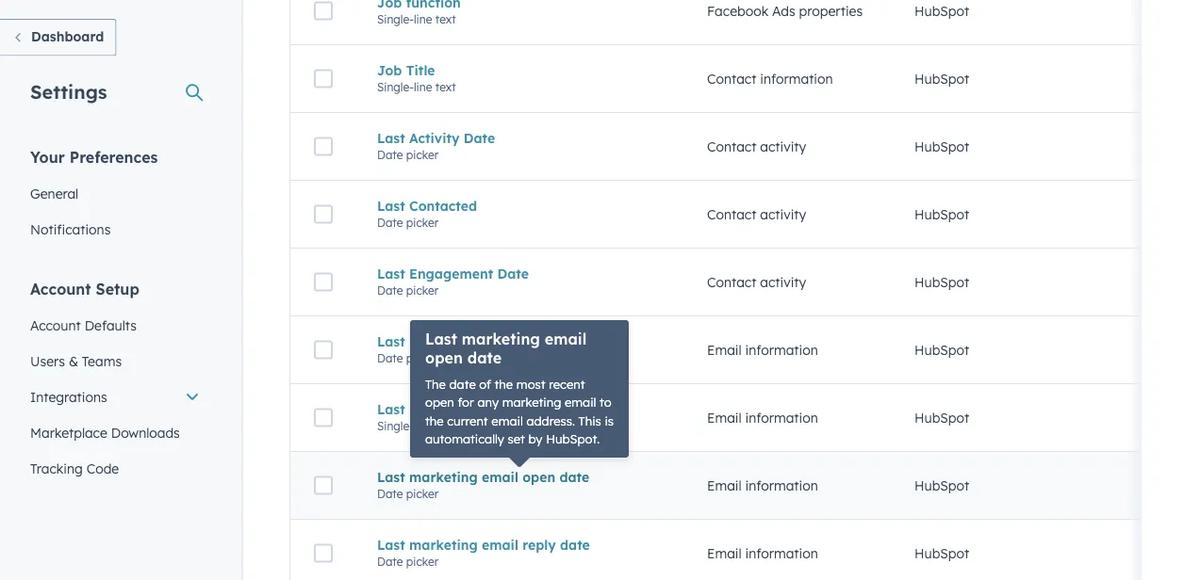 Task type: vqa. For each thing, say whether or not it's contained in the screenshot.
activity
yes



Task type: describe. For each thing, give the bounding box(es) containing it.
last activity date date picker
[[377, 130, 495, 162]]

general link
[[19, 176, 211, 212]]

email information for last marketing email open date
[[707, 478, 818, 494]]

information for last marketing email click date
[[745, 342, 818, 359]]

marketing for last marketing email click date
[[409, 334, 478, 350]]

set
[[508, 432, 525, 447]]

contact activity for last activity date
[[707, 138, 806, 155]]

your
[[30, 148, 65, 166]]

marketplace downloads
[[30, 425, 180, 441]]

last marketing email name button
[[377, 401, 662, 418]]

engagement
[[409, 266, 493, 282]]

last for last marketing email open date
[[377, 469, 405, 486]]

last marketing email click date date picker
[[377, 334, 587, 366]]

email for last marketing email open date the date of the most recent open for any marketing email to the current email address. this is automatically set by hubspot.
[[545, 330, 587, 349]]

of
[[479, 377, 491, 392]]

email for last marketing email click date
[[707, 342, 742, 359]]

job title single-line text
[[377, 62, 456, 94]]

your preferences element
[[19, 147, 211, 248]]

settings
[[30, 80, 107, 103]]

notifications link
[[19, 212, 211, 248]]

defaults
[[85, 317, 137, 334]]

date for last marketing email reply date
[[560, 537, 590, 554]]

information for job title
[[760, 70, 833, 87]]

job
[[377, 62, 402, 79]]

email for last marketing email name
[[707, 410, 742, 426]]

dashboard
[[31, 28, 104, 45]]

open for last marketing email open date the date of the most recent open for any marketing email to the current email address. this is automatically set by hubspot.
[[425, 349, 463, 368]]

properties
[[799, 3, 863, 19]]

tracking
[[30, 461, 83, 477]]

most
[[517, 377, 546, 392]]

picker inside last contacted date picker
[[406, 216, 439, 230]]

last for last marketing email click date
[[377, 334, 405, 350]]

single- inside last marketing email name single-line text
[[377, 419, 414, 434]]

marketing down most
[[502, 395, 561, 411]]

last marketing email reply date date picker
[[377, 537, 590, 569]]

hubspot for last marketing email name
[[915, 410, 970, 426]]

last marketing email click date button
[[377, 334, 662, 350]]

account setup
[[30, 280, 139, 298]]

email for last marketing email open date date picker
[[482, 469, 519, 486]]

contact information
[[707, 70, 833, 87]]

contacted
[[409, 198, 477, 214]]

&
[[69, 353, 78, 370]]

tracking code
[[30, 461, 119, 477]]

email for last marketing email open date
[[707, 478, 742, 494]]

0 horizontal spatial the
[[425, 414, 444, 429]]

your preferences
[[30, 148, 158, 166]]

last contacted button
[[377, 198, 662, 214]]

email up this
[[565, 395, 596, 411]]

preferences
[[70, 148, 158, 166]]

email information for last marketing email click date
[[707, 342, 818, 359]]

open for last marketing email open date date picker
[[523, 469, 556, 486]]

by
[[529, 432, 543, 447]]

hubspot for last marketing email click date
[[915, 342, 970, 359]]

email for last marketing email reply date date picker
[[482, 537, 519, 554]]

picker inside last engagement date date picker
[[406, 284, 439, 298]]

line inside job title single-line text
[[414, 80, 432, 94]]

single-line text
[[377, 12, 456, 26]]

contact for last activity date
[[707, 138, 757, 155]]

text inside last marketing email name single-line text
[[435, 419, 456, 434]]

marketplace
[[30, 425, 107, 441]]

users & teams
[[30, 353, 122, 370]]

automatically
[[425, 432, 504, 447]]

code
[[86, 461, 119, 477]]

hubspot for last marketing email open date
[[915, 478, 970, 494]]

information for last marketing email name
[[745, 410, 818, 426]]

activity
[[409, 130, 460, 146]]

picker inside the last activity date date picker
[[406, 148, 439, 162]]

downloads
[[111, 425, 180, 441]]

date up the for
[[449, 377, 476, 392]]

facebook
[[707, 3, 769, 19]]

date inside "last marketing email reply date date picker"
[[377, 555, 403, 569]]

last activity date button
[[377, 130, 662, 146]]

date inside last marketing email open date date picker
[[377, 487, 403, 501]]

marketing up the of
[[462, 330, 540, 349]]

last for last contacted
[[377, 198, 405, 214]]

last inside last marketing email open date the date of the most recent open for any marketing email to the current email address. this is automatically set by hubspot.
[[425, 330, 457, 349]]

integrations
[[30, 389, 107, 405]]

single- inside job title single-line text
[[377, 80, 414, 94]]

account defaults
[[30, 317, 137, 334]]

last marketing email open date button
[[377, 469, 662, 486]]

hubspot for last marketing email reply date
[[915, 546, 970, 562]]

address.
[[527, 414, 575, 429]]

for
[[458, 395, 474, 411]]

name
[[523, 401, 560, 418]]

last marketing email open date tooltip
[[410, 321, 629, 458]]

the
[[425, 377, 446, 392]]

activity for last activity date
[[760, 138, 806, 155]]

last for last marketing email name
[[377, 401, 405, 418]]



Task type: locate. For each thing, give the bounding box(es) containing it.
activity for last engagement date
[[760, 274, 806, 291]]

1 vertical spatial open
[[425, 395, 454, 411]]

contact for last contacted
[[707, 206, 757, 223]]

email inside last marketing email click date date picker
[[482, 334, 519, 350]]

1 vertical spatial text
[[435, 80, 456, 94]]

1 vertical spatial the
[[425, 414, 444, 429]]

last
[[377, 130, 405, 146], [377, 198, 405, 214], [377, 266, 405, 282], [425, 330, 457, 349], [377, 334, 405, 350], [377, 401, 405, 418], [377, 469, 405, 486], [377, 537, 405, 554]]

marketing inside last marketing email click date date picker
[[409, 334, 478, 350]]

single-
[[377, 12, 414, 26], [377, 80, 414, 94], [377, 419, 414, 434]]

email inside "last marketing email reply date date picker"
[[482, 537, 519, 554]]

picker inside last marketing email click date date picker
[[406, 352, 439, 366]]

4 email information from the top
[[707, 546, 818, 562]]

0 vertical spatial line
[[414, 12, 432, 26]]

integrations button
[[19, 380, 211, 415]]

marketing for last marketing email open date
[[409, 469, 478, 486]]

email up set
[[492, 414, 523, 429]]

1 email from the top
[[707, 342, 742, 359]]

0 vertical spatial the
[[495, 377, 513, 392]]

date
[[557, 334, 587, 350], [468, 349, 502, 368], [449, 377, 476, 392], [560, 469, 590, 486], [560, 537, 590, 554]]

last inside last marketing email open date date picker
[[377, 469, 405, 486]]

2 vertical spatial open
[[523, 469, 556, 486]]

2 email from the top
[[707, 410, 742, 426]]

4 picker from the top
[[406, 352, 439, 366]]

hubspot for last activity date
[[915, 138, 970, 155]]

6 picker from the top
[[406, 555, 439, 569]]

dashboard link
[[0, 19, 116, 56]]

account up account defaults
[[30, 280, 91, 298]]

marketing inside "last marketing email reply date date picker"
[[409, 537, 478, 554]]

1 vertical spatial single-
[[377, 80, 414, 94]]

2 vertical spatial contact activity
[[707, 274, 806, 291]]

2 contact from the top
[[707, 138, 757, 155]]

users & teams link
[[19, 344, 211, 380]]

to
[[600, 395, 612, 411]]

hubspot for last contacted
[[915, 206, 970, 223]]

date inside "last marketing email reply date date picker"
[[560, 537, 590, 554]]

1 hubspot from the top
[[915, 3, 970, 19]]

facebook ads properties
[[707, 3, 863, 19]]

the left current
[[425, 414, 444, 429]]

1 contact from the top
[[707, 70, 757, 87]]

5 picker from the top
[[406, 487, 439, 501]]

3 single- from the top
[[377, 419, 414, 434]]

account for account defaults
[[30, 317, 81, 334]]

line inside last marketing email name single-line text
[[414, 419, 432, 434]]

last for last activity date
[[377, 130, 405, 146]]

1 picker from the top
[[406, 148, 439, 162]]

single- up "job"
[[377, 12, 414, 26]]

is
[[605, 414, 614, 429]]

reply
[[523, 537, 556, 554]]

0 vertical spatial contact activity
[[707, 138, 806, 155]]

tracking code link
[[19, 451, 211, 487]]

1 contact activity from the top
[[707, 138, 806, 155]]

email for last marketing email reply date
[[707, 546, 742, 562]]

email down the of
[[482, 401, 519, 418]]

hubspot for last engagement date
[[915, 274, 970, 291]]

text down the
[[435, 419, 456, 434]]

setup
[[96, 280, 139, 298]]

last inside "last marketing email reply date date picker"
[[377, 537, 405, 554]]

1 vertical spatial activity
[[760, 206, 806, 223]]

hubspot for job title
[[915, 70, 970, 87]]

date down hubspot.
[[560, 469, 590, 486]]

single- down "job"
[[377, 80, 414, 94]]

1 text from the top
[[435, 12, 456, 26]]

line up title
[[414, 12, 432, 26]]

email inside last marketing email open date date picker
[[482, 469, 519, 486]]

8 hubspot from the top
[[915, 478, 970, 494]]

last marketing email name single-line text
[[377, 401, 560, 434]]

7 hubspot from the top
[[915, 410, 970, 426]]

marketing
[[462, 330, 540, 349], [409, 334, 478, 350], [502, 395, 561, 411], [409, 401, 478, 418], [409, 469, 478, 486], [409, 537, 478, 554]]

5 hubspot from the top
[[915, 274, 970, 291]]

click
[[523, 334, 553, 350]]

date
[[464, 130, 495, 146], [377, 148, 403, 162], [377, 216, 403, 230], [497, 266, 529, 282], [377, 284, 403, 298], [377, 352, 403, 366], [377, 487, 403, 501], [377, 555, 403, 569]]

2 line from the top
[[414, 80, 432, 94]]

account setup element
[[19, 279, 211, 559]]

line down the
[[414, 419, 432, 434]]

4 email from the top
[[707, 546, 742, 562]]

email up the recent
[[545, 330, 587, 349]]

0 vertical spatial account
[[30, 280, 91, 298]]

current
[[447, 414, 488, 429]]

9 hubspot from the top
[[915, 546, 970, 562]]

the
[[495, 377, 513, 392], [425, 414, 444, 429]]

1 line from the top
[[414, 12, 432, 26]]

2 contact activity from the top
[[707, 206, 806, 223]]

email down set
[[482, 469, 519, 486]]

2 single- from the top
[[377, 80, 414, 94]]

last inside last contacted date picker
[[377, 198, 405, 214]]

account up users
[[30, 317, 81, 334]]

2 text from the top
[[435, 80, 456, 94]]

email left reply
[[482, 537, 519, 554]]

date inside last contacted date picker
[[377, 216, 403, 230]]

3 line from the top
[[414, 419, 432, 434]]

line
[[414, 12, 432, 26], [414, 80, 432, 94], [414, 419, 432, 434]]

text
[[435, 12, 456, 26], [435, 80, 456, 94], [435, 419, 456, 434]]

4 hubspot from the top
[[915, 206, 970, 223]]

last for last marketing email reply date
[[377, 537, 405, 554]]

1 single- from the top
[[377, 12, 414, 26]]

0 vertical spatial text
[[435, 12, 456, 26]]

2 hubspot from the top
[[915, 70, 970, 87]]

date for last marketing email click date
[[557, 334, 587, 350]]

date inside last marketing email click date date picker
[[557, 334, 587, 350]]

3 hubspot from the top
[[915, 138, 970, 155]]

information
[[760, 70, 833, 87], [745, 342, 818, 359], [745, 410, 818, 426], [745, 478, 818, 494], [745, 546, 818, 562]]

1 email information from the top
[[707, 342, 818, 359]]

users
[[30, 353, 65, 370]]

email information for last marketing email reply date
[[707, 546, 818, 562]]

last inside the last activity date date picker
[[377, 130, 405, 146]]

0 vertical spatial single-
[[377, 12, 414, 26]]

last contacted date picker
[[377, 198, 477, 230]]

date up the of
[[468, 349, 502, 368]]

email left click on the left of page
[[482, 334, 519, 350]]

3 activity from the top
[[760, 274, 806, 291]]

date right reply
[[560, 537, 590, 554]]

email for last marketing email click date date picker
[[482, 334, 519, 350]]

the right the of
[[495, 377, 513, 392]]

single- left automatically
[[377, 419, 414, 434]]

3 email information from the top
[[707, 478, 818, 494]]

email
[[707, 342, 742, 359], [707, 410, 742, 426], [707, 478, 742, 494], [707, 546, 742, 562]]

picker inside "last marketing email reply date date picker"
[[406, 555, 439, 569]]

1 account from the top
[[30, 280, 91, 298]]

teams
[[82, 353, 122, 370]]

information for last marketing email reply date
[[745, 546, 818, 562]]

contact for job title
[[707, 70, 757, 87]]

email information
[[707, 342, 818, 359], [707, 410, 818, 426], [707, 478, 818, 494], [707, 546, 818, 562]]

notifications
[[30, 221, 111, 238]]

email
[[545, 330, 587, 349], [482, 334, 519, 350], [565, 395, 596, 411], [482, 401, 519, 418], [492, 414, 523, 429], [482, 469, 519, 486], [482, 537, 519, 554]]

last marketing email open date the date of the most recent open for any marketing email to the current email address. this is automatically set by hubspot.
[[425, 330, 614, 447]]

1 vertical spatial line
[[414, 80, 432, 94]]

0 vertical spatial activity
[[760, 138, 806, 155]]

activity
[[760, 138, 806, 155], [760, 206, 806, 223], [760, 274, 806, 291]]

open down the
[[425, 395, 454, 411]]

3 contact from the top
[[707, 206, 757, 223]]

open
[[425, 349, 463, 368], [425, 395, 454, 411], [523, 469, 556, 486]]

open inside last marketing email open date date picker
[[523, 469, 556, 486]]

contact activity
[[707, 138, 806, 155], [707, 206, 806, 223], [707, 274, 806, 291]]

6 hubspot from the top
[[915, 342, 970, 359]]

3 picker from the top
[[406, 284, 439, 298]]

text up job title single-line text at top
[[435, 12, 456, 26]]

2 vertical spatial line
[[414, 419, 432, 434]]

line down title
[[414, 80, 432, 94]]

last engagement date button
[[377, 266, 662, 282]]

hubspot.
[[546, 432, 600, 447]]

last inside last marketing email name single-line text
[[377, 401, 405, 418]]

0 vertical spatial open
[[425, 349, 463, 368]]

last inside last marketing email click date date picker
[[377, 334, 405, 350]]

contact activity for last contacted
[[707, 206, 806, 223]]

last for last engagement date
[[377, 266, 405, 282]]

marketing down automatically
[[409, 469, 478, 486]]

contact activity for last engagement date
[[707, 274, 806, 291]]

this
[[579, 414, 601, 429]]

marketing for last marketing email name
[[409, 401, 478, 418]]

account for account setup
[[30, 280, 91, 298]]

last marketing email open date date picker
[[377, 469, 590, 501]]

hubspot
[[915, 3, 970, 19], [915, 70, 970, 87], [915, 138, 970, 155], [915, 206, 970, 223], [915, 274, 970, 291], [915, 342, 970, 359], [915, 410, 970, 426], [915, 478, 970, 494], [915, 546, 970, 562]]

any
[[478, 395, 499, 411]]

last marketing email reply date button
[[377, 537, 662, 554]]

2 activity from the top
[[760, 206, 806, 223]]

last engagement date date picker
[[377, 266, 529, 298]]

email information for last marketing email name
[[707, 410, 818, 426]]

contact for last engagement date
[[707, 274, 757, 291]]

4 contact from the top
[[707, 274, 757, 291]]

date right click on the left of page
[[557, 334, 587, 350]]

marketing inside last marketing email open date date picker
[[409, 469, 478, 486]]

information for last marketing email open date
[[745, 478, 818, 494]]

general
[[30, 185, 78, 202]]

date inside last marketing email click date date picker
[[377, 352, 403, 366]]

contact
[[707, 70, 757, 87], [707, 138, 757, 155], [707, 206, 757, 223], [707, 274, 757, 291]]

2 account from the top
[[30, 317, 81, 334]]

title
[[406, 62, 435, 79]]

2 email information from the top
[[707, 410, 818, 426]]

job title button
[[377, 62, 662, 79]]

marketing down the
[[409, 401, 478, 418]]

3 email from the top
[[707, 478, 742, 494]]

text inside job title single-line text
[[435, 80, 456, 94]]

email inside last marketing email name single-line text
[[482, 401, 519, 418]]

marketing for last marketing email reply date
[[409, 537, 478, 554]]

open up the
[[425, 349, 463, 368]]

2 picker from the top
[[406, 216, 439, 230]]

2 vertical spatial text
[[435, 419, 456, 434]]

marketplace downloads link
[[19, 415, 211, 451]]

ads
[[772, 3, 796, 19]]

1 activity from the top
[[760, 138, 806, 155]]

marketing inside last marketing email name single-line text
[[409, 401, 478, 418]]

1 vertical spatial account
[[30, 317, 81, 334]]

3 contact activity from the top
[[707, 274, 806, 291]]

activity for last contacted
[[760, 206, 806, 223]]

account defaults link
[[19, 308, 211, 344]]

email for last marketing email name single-line text
[[482, 401, 519, 418]]

picker inside last marketing email open date date picker
[[406, 487, 439, 501]]

marketing up the
[[409, 334, 478, 350]]

picker
[[406, 148, 439, 162], [406, 216, 439, 230], [406, 284, 439, 298], [406, 352, 439, 366], [406, 487, 439, 501], [406, 555, 439, 569]]

date inside last marketing email open date date picker
[[560, 469, 590, 486]]

3 text from the top
[[435, 419, 456, 434]]

text up activity
[[435, 80, 456, 94]]

1 horizontal spatial the
[[495, 377, 513, 392]]

last inside last engagement date date picker
[[377, 266, 405, 282]]

date for last marketing email open date
[[560, 469, 590, 486]]

account
[[30, 280, 91, 298], [30, 317, 81, 334]]

2 vertical spatial activity
[[760, 274, 806, 291]]

open down "by"
[[523, 469, 556, 486]]

recent
[[549, 377, 585, 392]]

marketing down last marketing email open date date picker
[[409, 537, 478, 554]]

1 vertical spatial contact activity
[[707, 206, 806, 223]]

2 vertical spatial single-
[[377, 419, 414, 434]]



